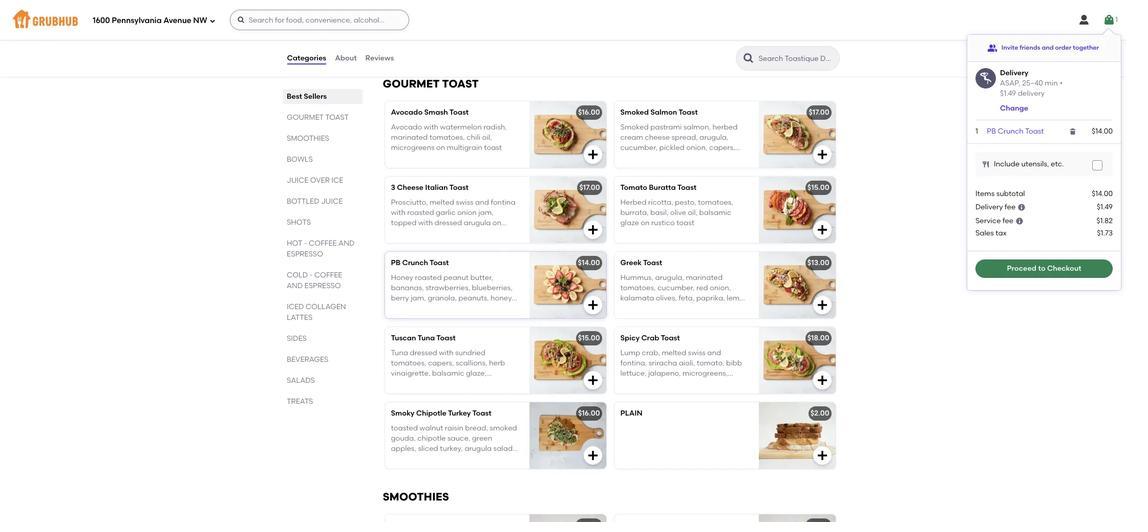 Task type: locate. For each thing, give the bounding box(es) containing it.
service fee
[[976, 217, 1014, 225]]

0 vertical spatial melted
[[430, 198, 454, 207]]

1 vertical spatial cucumber,
[[658, 284, 695, 292]]

on left 'multigrain'
[[436, 144, 445, 152]]

0 vertical spatial walnut
[[444, 304, 468, 313]]

- inside 'hot - coffee and espresso'
[[304, 239, 307, 248]]

people icon image
[[987, 43, 998, 53]]

bread,
[[465, 424, 488, 433]]

roasted up strawberries,
[[415, 273, 442, 282]]

1 vertical spatial raisin
[[445, 424, 463, 433]]

oil, inside avocado with watermelon radish, marinated tomatoes, chili oil, microgreens on multigrain toast
[[482, 133, 492, 142]]

espresso inside cold - coffee and espresso
[[304, 282, 341, 290]]

0 horizontal spatial and
[[287, 282, 303, 290]]

1 horizontal spatial jam,
[[478, 208, 494, 217]]

1
[[1115, 15, 1118, 24], [976, 127, 978, 136]]

1 horizontal spatial -
[[309, 271, 312, 280]]

0 horizontal spatial oil,
[[482, 133, 492, 142]]

on down granola,
[[434, 304, 443, 313]]

toast right tuna
[[437, 334, 456, 343]]

swiss up 'onion'
[[456, 198, 474, 207]]

1 vertical spatial smoked
[[620, 123, 649, 131]]

1 vertical spatial $16.00
[[578, 409, 600, 418]]

1 vertical spatial arugula
[[465, 445, 492, 453]]

on inside honey roasted peanut butter, bananas, strawberries, blueberries, berry jam, granola, peanuts, honey drizzle, mint on walnut raisin toast
[[434, 304, 443, 313]]

0 horizontal spatial -
[[304, 239, 307, 248]]

smoked inside smoked pastrami salmon, herbed cream cheese spread, arugula, cucumber, pickled onion, capers, toasty seasoning, microgreens, lemon wedge on sourdough toast
[[620, 123, 649, 131]]

tuscan
[[391, 334, 416, 343]]

toast down the dressed
[[455, 229, 473, 238]]

and left order
[[1042, 44, 1054, 51]]

pb crunch toast up the "honey"
[[391, 259, 449, 268]]

2 vertical spatial and
[[707, 349, 721, 357]]

cucumber, up olives,
[[658, 284, 695, 292]]

smoothies down walnuts, on the left bottom
[[383, 491, 449, 504]]

apples,
[[391, 445, 416, 453]]

toast down capers,
[[719, 164, 737, 173]]

smoked for smoked pastrami salmon, herbed cream cheese spread, arugula, cucumber, pickled onion, capers, toasty seasoning, microgreens, lemon wedge on sourdough toast
[[620, 123, 649, 131]]

0 horizontal spatial gourmet toast
[[287, 113, 349, 122]]

cucumber, down cream
[[620, 144, 658, 152]]

$16.00
[[578, 108, 600, 117], [578, 409, 600, 418]]

1 toasted from the top
[[391, 424, 418, 433]]

1 vertical spatial delivery
[[976, 203, 1003, 212]]

1 horizontal spatial raisin
[[470, 304, 488, 313]]

tomatoes, down watermelon
[[430, 133, 465, 142]]

microgreens down the avocado smash toast
[[391, 144, 435, 152]]

search icon image
[[742, 52, 755, 65]]

items subtotal
[[976, 190, 1025, 198]]

1 vertical spatial roasted
[[415, 273, 442, 282]]

1 vertical spatial $17.00
[[579, 184, 600, 192]]

oil, inside herbed ricotta, pesto, tomatoes, burrata, basil, olive oil, balsamic glaze on rustico toast
[[688, 208, 698, 217]]

1 horizontal spatial arugula,
[[700, 133, 729, 142]]

toast inside avocado with watermelon radish, marinated tomatoes, chili oil, microgreens on multigrain toast
[[484, 144, 502, 152]]

coffee for hot
[[309, 239, 337, 248]]

greek toast
[[620, 259, 662, 268]]

toast down radish,
[[484, 144, 502, 152]]

toast up peanut
[[430, 259, 449, 268]]

with down the avocado smash toast
[[424, 123, 438, 131]]

0 vertical spatial $15.00
[[808, 184, 829, 192]]

and
[[338, 239, 354, 248], [287, 282, 303, 290]]

1 avocado from the top
[[391, 108, 423, 117]]

wedge down seasoning,
[[644, 164, 668, 173]]

rustico inside hummus, arugula, marinated tomatoes, cucumber, red onion, kalamata olives, feta, paprika, lemon wedge on rustico toast
[[656, 304, 680, 313]]

raisin down peanuts,
[[470, 304, 488, 313]]

topped
[[391, 219, 417, 228], [450, 455, 476, 464]]

0 vertical spatial jam,
[[478, 208, 494, 217]]

1 microgreens from the top
[[391, 144, 435, 152]]

1 vertical spatial and
[[475, 198, 489, 207]]

jam, up mint
[[411, 294, 426, 303]]

include
[[994, 160, 1020, 169]]

delivery up asap,
[[1000, 69, 1029, 77]]

topped up jalapeno
[[391, 219, 417, 228]]

gourmet
[[383, 78, 440, 90], [287, 113, 323, 122]]

2 smoked from the top
[[620, 123, 649, 131]]

juice down bowls
[[287, 176, 308, 185]]

gourmet toast
[[383, 78, 479, 90], [287, 113, 349, 122]]

gourmet toast inside tab
[[287, 113, 349, 122]]

0 vertical spatial swiss
[[456, 198, 474, 207]]

spicy
[[620, 334, 640, 343]]

1 horizontal spatial crunch
[[998, 127, 1024, 136]]

walnut down granola,
[[444, 304, 468, 313]]

greek toast image
[[759, 252, 836, 319]]

pb crunch toast link
[[987, 127, 1044, 136]]

sourdough
[[680, 164, 717, 173]]

microgreens, down tomato, at the bottom of page
[[683, 369, 728, 378]]

coffee,
[[390, 14, 415, 23]]

2 vertical spatial $14.00
[[578, 259, 600, 268]]

2 avocado from the top
[[391, 123, 422, 131]]

melted up the sriracha
[[662, 349, 686, 357]]

arugula, inside hummus, arugula, marinated tomatoes, cucumber, red onion, kalamata olives, feta, paprika, lemon wedge on rustico toast
[[655, 273, 684, 282]]

wedge inside smoked pastrami salmon, herbed cream cheese spread, arugula, cucumber, pickled onion, capers, toasty seasoning, microgreens, lemon wedge on sourdough toast
[[644, 164, 668, 173]]

on inside prosciutto, melted swiss and fontina with roasted garlic onion jam, topped with dressed arugula on jalapeno cheddar toast
[[493, 219, 501, 228]]

banana,
[[417, 14, 447, 23]]

svg image inside 1 button
[[1103, 14, 1115, 26]]

main navigation navigation
[[0, 0, 1126, 40]]

pickled
[[659, 144, 685, 152]]

arugula down the green
[[465, 445, 492, 453]]

0 vertical spatial gourmet
[[383, 78, 440, 90]]

on inside smoked pastrami salmon, herbed cream cheese spread, arugula, cucumber, pickled onion, capers, toasty seasoning, microgreens, lemon wedge on sourdough toast
[[669, 164, 678, 173]]

0 vertical spatial 1
[[1115, 15, 1118, 24]]

jam, inside prosciutto, melted swiss and fontina with roasted garlic onion jam, topped with dressed arugula on jalapeno cheddar toast
[[478, 208, 494, 217]]

oil, down pesto, at the top of page
[[688, 208, 698, 217]]

juice over ice
[[287, 176, 343, 185]]

and up tomato, at the bottom of page
[[707, 349, 721, 357]]

smoked salmon toast image
[[759, 102, 836, 168]]

invite friends and order together button
[[987, 39, 1099, 57]]

espresso inside 'hot - coffee and espresso'
[[287, 250, 323, 259]]

smoked
[[490, 424, 517, 433]]

1 horizontal spatial tomatoes,
[[620, 284, 656, 292]]

walnuts,
[[420, 455, 448, 464]]

strawberries,
[[426, 284, 470, 292]]

arugula down 'onion'
[[464, 219, 491, 228]]

0 vertical spatial onion,
[[686, 144, 708, 152]]

toasted up gouda,
[[391, 424, 418, 433]]

0 vertical spatial arugula
[[464, 219, 491, 228]]

0 horizontal spatial and
[[475, 198, 489, 207]]

delivery inside delivery asap, 25–40 min • $1.49 delivery
[[1000, 69, 1029, 77]]

0 vertical spatial tomatoes,
[[430, 133, 465, 142]]

0 horizontal spatial $15.00
[[578, 334, 600, 343]]

lemon inside smoked pastrami salmon, herbed cream cheese spread, arugula, cucumber, pickled onion, capers, toasty seasoning, microgreens, lemon wedge on sourdough toast
[[620, 164, 642, 173]]

marinated inside hummus, arugula, marinated tomatoes, cucumber, red onion, kalamata olives, feta, paprika, lemon wedge on rustico toast
[[686, 273, 723, 282]]

arugula inside prosciutto, melted swiss and fontina with roasted garlic onion jam, topped with dressed arugula on jalapeno cheddar toast
[[464, 219, 491, 228]]

delivery icon image
[[976, 68, 996, 89]]

jam, right 'onion'
[[478, 208, 494, 217]]

with down prosciutto,
[[391, 208, 406, 217]]

avocado
[[391, 108, 423, 117], [391, 123, 422, 131]]

roasted down prosciutto,
[[407, 208, 434, 217]]

capers,
[[709, 144, 735, 152]]

on down "fontina"
[[493, 219, 501, 228]]

pb up include
[[987, 127, 996, 136]]

drizzle,
[[391, 304, 415, 313]]

fee down subtotal
[[1005, 203, 1016, 212]]

and up 'onion'
[[475, 198, 489, 207]]

0 vertical spatial lemon
[[620, 164, 642, 173]]

wedge inside hummus, arugula, marinated tomatoes, cucumber, red onion, kalamata olives, feta, paprika, lemon wedge on rustico toast
[[620, 304, 644, 313]]

raisin inside honey roasted peanut butter, bananas, strawberries, blueberries, berry jam, granola, peanuts, honey drizzle, mint on walnut raisin toast
[[470, 304, 488, 313]]

microgreens down apples,
[[391, 465, 435, 474]]

rustico down aioli,
[[674, 380, 698, 388]]

$17.00 for prosciutto, melted swiss and fontina with roasted garlic onion jam, topped with dressed arugula on jalapeno cheddar toast
[[579, 184, 600, 192]]

0 horizontal spatial swiss
[[456, 198, 474, 207]]

1 vertical spatial avocado
[[391, 123, 422, 131]]

sauce,
[[447, 434, 470, 443]]

1 vertical spatial crunch
[[402, 259, 428, 268]]

0 vertical spatial fee
[[1005, 203, 1016, 212]]

tomatoes, up kalamata
[[620, 284, 656, 292]]

raisin up sauce,
[[445, 424, 463, 433]]

bananas,
[[391, 284, 424, 292]]

small green machine smoothie image
[[529, 515, 606, 522]]

melted inside prosciutto, melted swiss and fontina with roasted garlic onion jam, topped with dressed arugula on jalapeno cheddar toast
[[430, 198, 454, 207]]

swiss up aioli,
[[688, 349, 706, 357]]

marinated down the avocado smash toast
[[391, 133, 428, 142]]

1 vertical spatial microgreens,
[[683, 369, 728, 378]]

over
[[310, 176, 329, 185]]

0 vertical spatial microgreens
[[391, 144, 435, 152]]

on inside herbed ricotta, pesto, tomatoes, burrata, basil, olive oil, balsamic glaze on rustico toast
[[641, 219, 650, 228]]

delivery up service
[[976, 203, 1003, 212]]

- right cold
[[309, 271, 312, 280]]

and
[[1042, 44, 1054, 51], [475, 198, 489, 207], [707, 349, 721, 357]]

svg image
[[1094, 162, 1101, 169], [1017, 204, 1026, 212], [1015, 217, 1024, 225], [587, 299, 599, 312], [816, 299, 828, 312], [816, 375, 828, 387]]

$1.49
[[1000, 89, 1016, 98], [1097, 203, 1113, 212]]

wedge down kalamata
[[620, 304, 644, 313]]

bowls
[[287, 155, 313, 164]]

0 vertical spatial -
[[304, 239, 307, 248]]

1 vertical spatial toast
[[325, 113, 349, 122]]

toast down olive
[[677, 219, 694, 228]]

microgreens inside 'toasted walnut raisin bread, smoked gouda, chipotle sauce, green apples, sliced turkey, arugula salad, toasted walnuts, topped with microgreens'
[[391, 465, 435, 474]]

0 horizontal spatial onion,
[[686, 144, 708, 152]]

juice down ice
[[321, 197, 343, 206]]

pb up the "honey"
[[391, 259, 401, 268]]

crunch up the "honey"
[[402, 259, 428, 268]]

1 vertical spatial pb crunch toast
[[391, 259, 449, 268]]

coffee
[[309, 239, 337, 248], [314, 271, 342, 280]]

rustico down basil,
[[651, 219, 675, 228]]

onion, inside smoked pastrami salmon, herbed cream cheese spread, arugula, cucumber, pickled onion, capers, toasty seasoning, microgreens, lemon wedge on sourdough toast
[[686, 144, 708, 152]]

to
[[1038, 264, 1046, 273]]

svg image
[[1078, 14, 1090, 26], [1103, 14, 1115, 26], [237, 16, 245, 24], [209, 18, 215, 24], [588, 38, 600, 50], [1069, 127, 1077, 136], [587, 149, 599, 161], [816, 149, 828, 161], [982, 160, 990, 169], [587, 224, 599, 236], [816, 224, 828, 236], [587, 375, 599, 387], [587, 450, 599, 462], [816, 450, 828, 462]]

greek
[[620, 259, 642, 268]]

$16.00 for toasted walnut raisin bread, smoked gouda, chipotle sauce, green apples, sliced turkey, arugula salad, toasted walnuts, topped with microgreens
[[578, 409, 600, 418]]

dressed
[[435, 219, 462, 228]]

mint
[[416, 304, 432, 313]]

oil, for watermelon
[[482, 133, 492, 142]]

gourmet down the best sellers
[[287, 113, 323, 122]]

utensils,
[[1021, 160, 1049, 169]]

marinated inside avocado with watermelon radish, marinated tomatoes, chili oil, microgreens on multigrain toast
[[391, 133, 428, 142]]

peanut
[[444, 273, 469, 282]]

and inside 'hot - coffee and espresso'
[[338, 239, 354, 248]]

2 vertical spatial rustico
[[674, 380, 698, 388]]

cucumber, inside smoked pastrami salmon, herbed cream cheese spread, arugula, cucumber, pickled onion, capers, toasty seasoning, microgreens, lemon wedge on sourdough toast
[[620, 144, 658, 152]]

cold
[[287, 271, 308, 280]]

0 vertical spatial $1.49
[[1000, 89, 1016, 98]]

toast inside hummus, arugula, marinated tomatoes, cucumber, red onion, kalamata olives, feta, paprika, lemon wedge on rustico toast
[[682, 304, 700, 313]]

1 vertical spatial melted
[[662, 349, 686, 357]]

fontina
[[491, 198, 516, 207]]

on inside avocado with watermelon radish, marinated tomatoes, chili oil, microgreens on multigrain toast
[[436, 144, 445, 152]]

butter,
[[470, 273, 493, 282]]

1 smoked from the top
[[620, 108, 649, 117]]

toast
[[484, 144, 502, 152], [719, 164, 737, 173], [677, 219, 694, 228], [455, 229, 473, 238], [490, 304, 508, 313], [682, 304, 700, 313], [699, 380, 717, 388]]

1 vertical spatial swiss
[[688, 349, 706, 357]]

subtotal
[[997, 190, 1025, 198]]

gourmet toast down sellers
[[287, 113, 349, 122]]

toasted walnut raisin bread, smoked gouda, chipotle sauce, green apples, sliced turkey, arugula salad, toasted walnuts, topped with microgreens
[[391, 424, 517, 474]]

1 horizontal spatial topped
[[450, 455, 476, 464]]

1 vertical spatial juice
[[321, 197, 343, 206]]

melted up garlic
[[430, 198, 454, 207]]

coffee down shots tab
[[309, 239, 337, 248]]

tomato
[[620, 184, 647, 192]]

coffee inside 'hot - coffee and espresso'
[[309, 239, 337, 248]]

gourmet up the avocado smash toast
[[383, 78, 440, 90]]

melted
[[430, 198, 454, 207], [662, 349, 686, 357]]

asap,
[[1000, 79, 1021, 87]]

categories
[[287, 54, 326, 62]]

3 cheese italian toast image
[[529, 177, 606, 243]]

topped inside prosciutto, melted swiss and fontina with roasted garlic onion jam, topped with dressed arugula on jalapeno cheddar toast
[[391, 219, 417, 228]]

1 horizontal spatial gourmet
[[383, 78, 440, 90]]

- for hot
[[304, 239, 307, 248]]

0 vertical spatial marinated
[[391, 133, 428, 142]]

roasted inside prosciutto, melted swiss and fontina with roasted garlic onion jam, topped with dressed arugula on jalapeno cheddar toast
[[407, 208, 434, 217]]

nw
[[193, 16, 207, 25]]

0 horizontal spatial juice
[[287, 176, 308, 185]]

- for cold
[[309, 271, 312, 280]]

microgreens, inside smoked pastrami salmon, herbed cream cheese spread, arugula, cucumber, pickled onion, capers, toasty seasoning, microgreens, lemon wedge on sourdough toast
[[683, 154, 728, 163]]

smoothies tab
[[287, 133, 358, 144]]

$1.73
[[1097, 229, 1113, 238]]

best sellers tab
[[287, 91, 358, 102]]

toast down honey
[[490, 304, 508, 313]]

toast down tomato, at the bottom of page
[[699, 380, 717, 388]]

1 horizontal spatial toast
[[442, 78, 479, 90]]

0 horizontal spatial $1.49
[[1000, 89, 1016, 98]]

0 vertical spatial espresso
[[287, 250, 323, 259]]

avocado inside avocado with watermelon radish, marinated tomatoes, chili oil, microgreens on multigrain toast
[[391, 123, 422, 131]]

0 vertical spatial topped
[[391, 219, 417, 228]]

wedge
[[644, 164, 668, 173], [620, 304, 644, 313]]

toast
[[442, 78, 479, 90], [325, 113, 349, 122]]

with inside avocado with watermelon radish, marinated tomatoes, chili oil, microgreens on multigrain toast
[[424, 123, 438, 131]]

with inside 'toasted walnut raisin bread, smoked gouda, chipotle sauce, green apples, sliced turkey, arugula salad, toasted walnuts, topped with microgreens'
[[477, 455, 492, 464]]

toast down feta,
[[682, 304, 700, 313]]

toast up the bread,
[[472, 409, 492, 418]]

1 horizontal spatial onion,
[[710, 284, 731, 292]]

cream
[[620, 133, 643, 142]]

toast down change button
[[1025, 127, 1044, 136]]

pb crunch toast inside tooltip
[[987, 127, 1044, 136]]

1 vertical spatial tomatoes,
[[698, 198, 733, 207]]

iced collagen lattes
[[287, 303, 346, 322]]

1 horizontal spatial juice
[[321, 197, 343, 206]]

smoked salmon toast
[[620, 108, 698, 117]]

$17.00 for smoked pastrami salmon, herbed cream cheese spread, arugula, cucumber, pickled onion, capers, toasty seasoning, microgreens, lemon wedge on sourdough toast
[[809, 108, 829, 117]]

coffee inside cold - coffee and espresso
[[314, 271, 342, 280]]

crab
[[641, 334, 659, 343]]

walnut inside honey roasted peanut butter, bananas, strawberries, blueberries, berry jam, granola, peanuts, honey drizzle, mint on walnut raisin toast
[[444, 304, 468, 313]]

cold - coffee and espresso tab
[[287, 270, 358, 291]]

0 vertical spatial avocado
[[391, 108, 423, 117]]

1 horizontal spatial $1.49
[[1097, 203, 1113, 212]]

with down the green
[[477, 455, 492, 464]]

0 vertical spatial coffee
[[309, 239, 337, 248]]

on down kalamata
[[646, 304, 655, 313]]

0 horizontal spatial pb crunch toast
[[391, 259, 449, 268]]

toast up pesto, at the top of page
[[677, 184, 697, 192]]

1 vertical spatial coffee
[[314, 271, 342, 280]]

0 vertical spatial juice
[[287, 176, 308, 185]]

marinated up red
[[686, 273, 723, 282]]

0 vertical spatial roasted
[[407, 208, 434, 217]]

0 vertical spatial pb
[[987, 127, 996, 136]]

1 $16.00 from the top
[[578, 108, 600, 117]]

avocado smash toast
[[391, 108, 469, 117]]

lettuce,
[[620, 369, 647, 378]]

0 horizontal spatial walnut
[[420, 424, 443, 433]]

chipotle
[[417, 434, 446, 443]]

iced collagen lattes tab
[[287, 302, 358, 323]]

0 vertical spatial delivery
[[1000, 69, 1029, 77]]

svg image down subtotal
[[1017, 204, 1026, 212]]

$15.00
[[808, 184, 829, 192], [578, 334, 600, 343]]

tomatoes, inside hummus, arugula, marinated tomatoes, cucumber, red onion, kalamata olives, feta, paprika, lemon wedge on rustico toast
[[620, 284, 656, 292]]

and down shots tab
[[338, 239, 354, 248]]

svg image right service fee
[[1015, 217, 1024, 225]]

roasted inside honey roasted peanut butter, bananas, strawberries, blueberries, berry jam, granola, peanuts, honey drizzle, mint on walnut raisin toast
[[415, 273, 442, 282]]

toast up watermelon
[[450, 108, 469, 117]]

melted inside lump crab, melted swiss and fontina, sriracha aioli, tomato, bibb lettuce, jalapeno, microgreens, lemon twish on rustico toast
[[662, 349, 686, 357]]

walnut up chipotle
[[420, 424, 443, 433]]

tuna
[[418, 334, 435, 343]]

fee
[[1005, 203, 1016, 212], [1003, 217, 1014, 225]]

and inside cold - coffee and espresso
[[287, 282, 303, 290]]

1 vertical spatial $15.00
[[578, 334, 600, 343]]

0 horizontal spatial $17.00
[[579, 184, 600, 192]]

0 vertical spatial cucumber,
[[620, 144, 658, 152]]

tomato buratta toast image
[[759, 177, 836, 243]]

tomatoes, up balsamic
[[698, 198, 733, 207]]

2 horizontal spatial and
[[1042, 44, 1054, 51]]

pb crunch toast down change button
[[987, 127, 1044, 136]]

2 $16.00 from the top
[[578, 409, 600, 418]]

1 vertical spatial espresso
[[304, 282, 341, 290]]

1 vertical spatial walnut
[[420, 424, 443, 433]]

feta,
[[679, 294, 695, 303]]

0 vertical spatial smoked
[[620, 108, 649, 117]]

avocado for avocado smash toast
[[391, 108, 423, 117]]

1 horizontal spatial 1
[[1115, 15, 1118, 24]]

toasted down apples,
[[391, 455, 418, 464]]

toast inside tab
[[325, 113, 349, 122]]

toast up smoothies tab in the top left of the page
[[325, 113, 349, 122]]

together
[[1073, 44, 1099, 51]]

gourmet toast tab
[[287, 112, 358, 123]]

honey roasted peanut butter, bananas, strawberries, blueberries, berry jam, granola, peanuts, honey drizzle, mint on walnut raisin toast
[[391, 273, 513, 313]]

juice
[[287, 176, 308, 185], [321, 197, 343, 206]]

- right the hot
[[304, 239, 307, 248]]

$1.49 inside delivery asap, 25–40 min • $1.49 delivery
[[1000, 89, 1016, 98]]

1 vertical spatial fee
[[1003, 217, 1014, 225]]

crunch down change button
[[998, 127, 1024, 136]]

$1.82
[[1097, 217, 1113, 225]]

spicy crab toast image
[[759, 327, 836, 394]]

swiss inside prosciutto, melted swiss and fontina with roasted garlic onion jam, topped with dressed arugula on jalapeno cheddar toast
[[456, 198, 474, 207]]

smoky chipotle turkey toast image
[[529, 403, 606, 469]]

juice over ice tab
[[287, 175, 358, 186]]

avocado down the avocado smash toast
[[391, 123, 422, 131]]

$15.00 for tomato buratta toast
[[808, 184, 829, 192]]

and inside button
[[1042, 44, 1054, 51]]

arugula
[[464, 219, 491, 228], [465, 445, 492, 453]]

0 vertical spatial wedge
[[644, 164, 668, 173]]

lemon inside hummus, arugula, marinated tomatoes, cucumber, red onion, kalamata olives, feta, paprika, lemon wedge on rustico toast
[[727, 294, 749, 303]]

0 vertical spatial $17.00
[[809, 108, 829, 117]]

microgreens, up the "sourdough"
[[683, 154, 728, 163]]

gourmet inside tab
[[287, 113, 323, 122]]

$16.00 for avocado with watermelon radish, marinated tomatoes, chili oil, microgreens on multigrain toast
[[578, 108, 600, 117]]

svg image up $18.00
[[816, 299, 828, 312]]

1 horizontal spatial oil,
[[688, 208, 698, 217]]

topped inside 'toasted walnut raisin bread, smoked gouda, chipotle sauce, green apples, sliced turkey, arugula salad, toasted walnuts, topped with microgreens'
[[450, 455, 476, 464]]

jam, inside honey roasted peanut butter, bananas, strawberries, blueberries, berry jam, granola, peanuts, honey drizzle, mint on walnut raisin toast
[[411, 294, 426, 303]]

arugula, up capers,
[[700, 133, 729, 142]]

rustico down olives,
[[656, 304, 680, 313]]

lemon inside lump crab, melted swiss and fontina, sriracha aioli, tomato, bibb lettuce, jalapeno, microgreens, lemon twish on rustico toast
[[620, 380, 642, 388]]

1 vertical spatial jam,
[[411, 294, 426, 303]]

lemon right paprika,
[[727, 294, 749, 303]]

items
[[976, 190, 995, 198]]

topped down turkey,
[[450, 455, 476, 464]]

0 vertical spatial and
[[338, 239, 354, 248]]

1 horizontal spatial and
[[707, 349, 721, 357]]

plain image
[[759, 403, 836, 469]]

1 horizontal spatial melted
[[662, 349, 686, 357]]

smoky
[[391, 409, 415, 418]]

rustico inside herbed ricotta, pesto, tomatoes, burrata, basil, olive oil, balsamic glaze on rustico toast
[[651, 219, 675, 228]]

$15.00 for tuscan tuna toast
[[578, 334, 600, 343]]

onion, down spread, at the right top
[[686, 144, 708, 152]]

1 horizontal spatial gourmet toast
[[383, 78, 479, 90]]

tooltip
[[967, 29, 1121, 291]]

2 microgreens from the top
[[391, 465, 435, 474]]

and down cold
[[287, 282, 303, 290]]

tomatoes, inside herbed ricotta, pesto, tomatoes, burrata, basil, olive oil, balsamic glaze on rustico toast
[[698, 198, 733, 207]]

treats tab
[[287, 396, 358, 407]]

- inside cold - coffee and espresso
[[309, 271, 312, 280]]

$1.49 up $1.82 at the right top of page
[[1097, 203, 1113, 212]]

order
[[1055, 44, 1072, 51]]

gourmet toast up the avocado smash toast
[[383, 78, 479, 90]]

beverages tab
[[287, 354, 358, 365]]

tomatoes, for $17.00
[[698, 198, 733, 207]]

1 vertical spatial oil,
[[688, 208, 698, 217]]

1 vertical spatial microgreens
[[391, 465, 435, 474]]

1 vertical spatial lemon
[[727, 294, 749, 303]]

toast up smash
[[442, 78, 479, 90]]

smoothies up bowls
[[287, 134, 329, 143]]

sales tax
[[976, 229, 1007, 238]]

arugula, up olives,
[[655, 273, 684, 282]]

lemon down lettuce,
[[620, 380, 642, 388]]

0 vertical spatial microgreens,
[[683, 154, 728, 163]]

marinated
[[391, 133, 428, 142], [686, 273, 723, 282]]

chipotle
[[416, 409, 447, 418]]

$14.00
[[1092, 127, 1113, 136], [1092, 190, 1113, 198], [578, 259, 600, 268]]

1 vertical spatial gourmet toast
[[287, 113, 349, 122]]

1 horizontal spatial walnut
[[444, 304, 468, 313]]

invite friends and order together
[[1002, 44, 1099, 51]]

espresso up collagen
[[304, 282, 341, 290]]

watermelon
[[440, 123, 482, 131]]



Task type: vqa. For each thing, say whether or not it's contained in the screenshot.
"burger and fries delivery" image
no



Task type: describe. For each thing, give the bounding box(es) containing it.
2 toasted from the top
[[391, 455, 418, 464]]

balsamic
[[699, 208, 732, 217]]

0 vertical spatial gourmet toast
[[383, 78, 479, 90]]

arugula, inside smoked pastrami salmon, herbed cream cheese spread, arugula, cucumber, pickled onion, capers, toasty seasoning, microgreens, lemon wedge on sourdough toast
[[700, 133, 729, 142]]

cheese
[[645, 133, 670, 142]]

invite
[[1002, 44, 1018, 51]]

svg image up $2.00
[[816, 375, 828, 387]]

large green machine smoothie image
[[759, 515, 836, 522]]

etc.
[[1051, 160, 1064, 169]]

sides tab
[[287, 333, 358, 344]]

multigrain
[[447, 144, 482, 152]]

oil, for pesto,
[[688, 208, 698, 217]]

smoked for smoked salmon toast
[[620, 108, 649, 117]]

toast inside prosciutto, melted swiss and fontina with roasted garlic onion jam, topped with dressed arugula on jalapeno cheddar toast
[[455, 229, 473, 238]]

and inside prosciutto, melted swiss and fontina with roasted garlic onion jam, topped with dressed arugula on jalapeno cheddar toast
[[475, 198, 489, 207]]

tax
[[996, 229, 1007, 238]]

bottled juice
[[287, 197, 343, 206]]

and for hot - coffee and espresso
[[338, 239, 354, 248]]

seasoning,
[[644, 154, 681, 163]]

tooltip containing delivery
[[967, 29, 1121, 291]]

0 vertical spatial $14.00
[[1092, 127, 1113, 136]]

0 vertical spatial toast
[[442, 78, 479, 90]]

cheese
[[397, 184, 424, 192]]

smoked pastrami salmon, herbed cream cheese spread, arugula, cucumber, pickled onion, capers, toasty seasoning, microgreens, lemon wedge on sourdough toast
[[620, 123, 738, 173]]

treats
[[287, 397, 313, 406]]

on inside hummus, arugula, marinated tomatoes, cucumber, red onion, kalamata olives, feta, paprika, lemon wedge on rustico toast
[[646, 304, 655, 313]]

hot
[[287, 239, 302, 248]]

bottled juice tab
[[287, 196, 358, 207]]

avenue
[[163, 16, 191, 25]]

coffee, banana, date, almond milk button
[[384, 0, 607, 58]]

rustico inside lump crab, melted swiss and fontina, sriracha aioli, tomato, bibb lettuce, jalapeno, microgreens, lemon twish on rustico toast
[[674, 380, 698, 388]]

and inside lump crab, melted swiss and fontina, sriracha aioli, tomato, bibb lettuce, jalapeno, microgreens, lemon twish on rustico toast
[[707, 349, 721, 357]]

coffee for cold
[[314, 271, 342, 280]]

glaze
[[620, 219, 639, 228]]

jalapeno
[[391, 229, 422, 238]]

best
[[287, 92, 302, 101]]

delivery
[[1018, 89, 1045, 98]]

honey
[[491, 294, 512, 303]]

kalamata
[[620, 294, 654, 303]]

fee for service fee
[[1003, 217, 1014, 225]]

Search Toastique Dupont Circle search field
[[758, 54, 836, 64]]

$2.00
[[811, 409, 829, 418]]

with up cheddar
[[418, 219, 433, 228]]

raisin inside 'toasted walnut raisin bread, smoked gouda, chipotle sauce, green apples, sliced turkey, arugula salad, toasted walnuts, topped with microgreens'
[[445, 424, 463, 433]]

peanuts,
[[459, 294, 489, 303]]

cucumber, inside hummus, arugula, marinated tomatoes, cucumber, red onion, kalamata olives, feta, paprika, lemon wedge on rustico toast
[[658, 284, 695, 292]]

25–40
[[1022, 79, 1043, 87]]

microgreens inside avocado with watermelon radish, marinated tomatoes, chili oil, microgreens on multigrain toast
[[391, 144, 435, 152]]

svg image right etc.
[[1094, 162, 1101, 169]]

olives,
[[656, 294, 677, 303]]

$13.00
[[808, 259, 829, 268]]

juice inside tab
[[321, 197, 343, 206]]

herbed
[[713, 123, 738, 131]]

pb crunch toast image
[[529, 252, 606, 319]]

arugula inside 'toasted walnut raisin bread, smoked gouda, chipotle sauce, green apples, sliced turkey, arugula salad, toasted walnuts, topped with microgreens'
[[465, 445, 492, 453]]

twish
[[644, 380, 662, 388]]

hummus, arugula, marinated tomatoes, cucumber, red onion, kalamata olives, feta, paprika, lemon wedge on rustico toast
[[620, 273, 749, 313]]

olive
[[670, 208, 686, 217]]

onion, inside hummus, arugula, marinated tomatoes, cucumber, red onion, kalamata olives, feta, paprika, lemon wedge on rustico toast
[[710, 284, 731, 292]]

ricotta,
[[648, 198, 673, 207]]

bowls tab
[[287, 154, 358, 165]]

friends
[[1020, 44, 1040, 51]]

red
[[696, 284, 708, 292]]

tuscan tuna toast
[[391, 334, 456, 343]]

spread,
[[672, 133, 698, 142]]

avocado for avocado with watermelon radish, marinated tomatoes, chili oil, microgreens on multigrain toast
[[391, 123, 422, 131]]

$18.00
[[807, 334, 829, 343]]

microgreens, inside lump crab, melted swiss and fontina, sriracha aioli, tomato, bibb lettuce, jalapeno, microgreens, lemon twish on rustico toast
[[683, 369, 728, 378]]

date,
[[448, 14, 467, 23]]

honey
[[391, 273, 413, 282]]

and for cold - coffee and espresso
[[287, 282, 303, 290]]

chili
[[467, 133, 481, 142]]

1 vertical spatial smoothies
[[383, 491, 449, 504]]

reviews button
[[365, 40, 394, 77]]

•
[[1060, 79, 1063, 87]]

delivery for fee
[[976, 203, 1003, 212]]

lump
[[620, 349, 640, 357]]

herbed ricotta, pesto, tomatoes, burrata, basil, olive oil, balsamic glaze on rustico toast
[[620, 198, 733, 228]]

toast inside lump crab, melted swiss and fontina, sriracha aioli, tomato, bibb lettuce, jalapeno, microgreens, lemon twish on rustico toast
[[699, 380, 717, 388]]

1 vertical spatial $14.00
[[1092, 190, 1113, 198]]

cheddar
[[423, 229, 453, 238]]

beverages
[[287, 355, 328, 364]]

espresso for hot
[[287, 250, 323, 259]]

herbed
[[620, 198, 647, 207]]

paprika,
[[696, 294, 725, 303]]

toast inside honey roasted peanut butter, bananas, strawberries, blueberries, berry jam, granola, peanuts, honey drizzle, mint on walnut raisin toast
[[490, 304, 508, 313]]

sales
[[976, 229, 994, 238]]

juice inside tab
[[287, 176, 308, 185]]

salads tab
[[287, 375, 358, 386]]

garlic
[[436, 208, 456, 217]]

toast inside smoked pastrami salmon, herbed cream cheese spread, arugula, cucumber, pickled onion, capers, toasty seasoning, microgreens, lemon wedge on sourdough toast
[[719, 164, 737, 173]]

sides
[[287, 334, 306, 343]]

hot - coffee and espresso
[[287, 239, 354, 259]]

blueberries,
[[472, 284, 513, 292]]

shots tab
[[287, 217, 358, 228]]

1 inside 1 button
[[1115, 15, 1118, 24]]

lump crab, melted swiss and fontina, sriracha aioli, tomato, bibb lettuce, jalapeno, microgreens, lemon twish on rustico toast
[[620, 349, 742, 388]]

gouda,
[[391, 434, 416, 443]]

lattes
[[287, 313, 312, 322]]

toast right "italian"
[[449, 184, 469, 192]]

granola,
[[428, 294, 457, 303]]

toast right crab
[[661, 334, 680, 343]]

hot - coffee and espresso tab
[[287, 238, 358, 260]]

1 vertical spatial 1
[[976, 127, 978, 136]]

delivery fee
[[976, 203, 1016, 212]]

proceed to checkout
[[1007, 264, 1081, 273]]

min
[[1045, 79, 1058, 87]]

tuscan tuna toast image
[[529, 327, 606, 394]]

coffee, banana, date, almond milk
[[390, 14, 511, 23]]

basil,
[[650, 208, 669, 217]]

smoky chipotle turkey toast
[[391, 409, 492, 418]]

radish,
[[484, 123, 507, 131]]

plain
[[620, 409, 643, 418]]

pennsylvania
[[112, 16, 162, 25]]

delivery for asap,
[[1000, 69, 1029, 77]]

0 vertical spatial crunch
[[998, 127, 1024, 136]]

toast up hummus,
[[643, 259, 662, 268]]

toast inside herbed ricotta, pesto, tomatoes, burrata, basil, olive oil, balsamic glaze on rustico toast
[[677, 219, 694, 228]]

ice
[[331, 176, 343, 185]]

1 button
[[1103, 11, 1118, 29]]

fee for delivery fee
[[1005, 203, 1016, 212]]

swiss inside lump crab, melted swiss and fontina, sriracha aioli, tomato, bibb lettuce, jalapeno, microgreens, lemon twish on rustico toast
[[688, 349, 706, 357]]

tomato,
[[697, 359, 725, 368]]

1 horizontal spatial pb
[[987, 127, 996, 136]]

prosciutto, melted swiss and fontina with roasted garlic onion jam, topped with dressed arugula on jalapeno cheddar toast
[[391, 198, 516, 238]]

avocado smash toast image
[[529, 102, 606, 168]]

turkey,
[[440, 445, 463, 453]]

on inside lump crab, melted swiss and fontina, sriracha aioli, tomato, bibb lettuce, jalapeno, microgreens, lemon twish on rustico toast
[[664, 380, 672, 388]]

proceed to checkout button
[[976, 260, 1113, 278]]

prosciutto,
[[391, 198, 428, 207]]

smoothies inside tab
[[287, 134, 329, 143]]

tomatoes, for $14.00
[[620, 284, 656, 292]]

smash
[[424, 108, 448, 117]]

tomatoes, inside avocado with watermelon radish, marinated tomatoes, chili oil, microgreens on multigrain toast
[[430, 133, 465, 142]]

reviews
[[365, 54, 394, 62]]

berry
[[391, 294, 409, 303]]

Search for food, convenience, alcohol... search field
[[230, 10, 409, 30]]

large iced brew smoothie image
[[530, 0, 607, 58]]

walnut inside 'toasted walnut raisin bread, smoked gouda, chipotle sauce, green apples, sliced turkey, arugula salad, toasted walnuts, topped with microgreens'
[[420, 424, 443, 433]]

1600
[[93, 16, 110, 25]]

pesto,
[[675, 198, 696, 207]]

toast up salmon,
[[679, 108, 698, 117]]

proceed
[[1007, 264, 1037, 273]]

milk
[[497, 14, 511, 23]]

espresso for cold
[[304, 282, 341, 290]]

1 vertical spatial $1.49
[[1097, 203, 1113, 212]]

svg image left kalamata
[[587, 299, 599, 312]]

burrata,
[[620, 208, 649, 217]]

0 horizontal spatial crunch
[[402, 259, 428, 268]]

1 vertical spatial pb
[[391, 259, 401, 268]]



